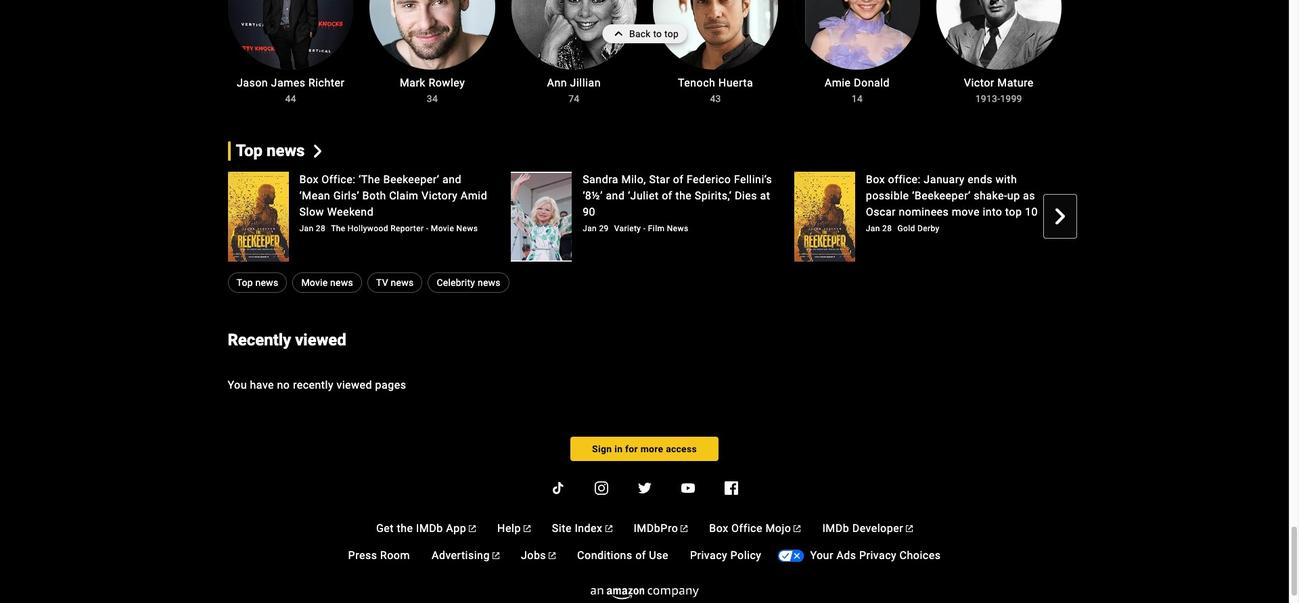 Task type: describe. For each thing, give the bounding box(es) containing it.
box inside button
[[710, 523, 729, 535]]

spirits,'
[[695, 189, 732, 202]]

access
[[666, 444, 697, 455]]

both
[[363, 189, 386, 202]]

news for top news link
[[267, 142, 305, 160]]

box for box office: 'the beekeeper' and 'mean girls' both claim victory amid slow weekend
[[300, 173, 319, 186]]

tv news
[[376, 278, 414, 288]]

your ads privacy choices
[[811, 550, 941, 563]]

group for james
[[228, 0, 354, 70]]

sandra milo, star of federico fellini's '8½' and 'juliet of the spirits,' dies at 90 jan 29 variety - film news
[[583, 173, 773, 233]]

site index button
[[547, 516, 618, 543]]

top news button
[[228, 273, 287, 293]]

back
[[630, 28, 651, 39]]

privacy policy button
[[685, 543, 767, 570]]

gold
[[898, 224, 916, 233]]

get
[[376, 523, 394, 535]]

advertising
[[432, 550, 490, 563]]

variety
[[615, 224, 641, 233]]

site
[[552, 523, 572, 535]]

'juliet
[[628, 189, 659, 202]]

launch inline image for imdbpro
[[681, 526, 688, 533]]

1 vertical spatial of
[[662, 189, 673, 202]]

press room
[[348, 550, 410, 563]]

rowley
[[429, 77, 465, 89]]

group for donald
[[795, 0, 921, 70]]

weekend
[[327, 206, 374, 219]]

policy
[[731, 550, 762, 563]]

natty knocks 2023 image
[[228, 0, 354, 70]]

movie inside button
[[302, 278, 328, 288]]

mature
[[998, 77, 1034, 89]]

amid
[[461, 189, 488, 202]]

move
[[953, 206, 980, 219]]

imdb, an amazon company image
[[591, 588, 699, 600]]

28 inside box office: january ends with possible 'beekeeper' shake-up as oscar nominees move into top 10 jan 28 gold derby
[[883, 224, 893, 233]]

hollywood
[[348, 224, 389, 233]]

1913-
[[976, 93, 1001, 104]]

and inside "sandra milo, star of federico fellini's '8½' and 'juliet of the spirits,' dies at 90 jan 29 variety - film news"
[[606, 189, 625, 202]]

- for claim
[[426, 224, 429, 233]]

launch inline image for get the imdb app
[[469, 526, 476, 533]]

expand less image
[[611, 24, 630, 43]]

jillian
[[571, 77, 601, 89]]

mark rowley image
[[370, 0, 495, 70]]

donald
[[854, 77, 890, 89]]

launch inline image for site index
[[606, 526, 612, 533]]

reporter
[[391, 224, 424, 233]]

recently
[[228, 331, 291, 350]]

imdb developer button
[[818, 516, 919, 543]]

top for top news link
[[236, 142, 263, 160]]

top inside box office: january ends with possible 'beekeeper' shake-up as oscar nominees move into top 10 jan 28 gold derby
[[1006, 206, 1023, 219]]

top news link
[[228, 142, 324, 161]]

tv news button
[[368, 273, 423, 293]]

launch inline image for jobs
[[549, 553, 556, 560]]

10
[[1026, 206, 1039, 219]]

nominees
[[899, 206, 949, 219]]

'the
[[359, 173, 381, 186]]

news for tv news button
[[391, 278, 414, 288]]

34
[[427, 93, 438, 104]]

2 privacy from the left
[[860, 550, 897, 563]]

- for 'juliet
[[644, 224, 646, 233]]

more
[[641, 444, 664, 455]]

star
[[650, 173, 670, 186]]

instagram image
[[593, 481, 610, 497]]

celebrity
[[437, 278, 475, 288]]

celebrity news button
[[428, 273, 510, 293]]

top news for top news link
[[236, 142, 305, 160]]

beekeeper'
[[384, 173, 440, 186]]

back to top button
[[603, 24, 687, 43]]

have
[[250, 379, 274, 392]]

ads
[[837, 550, 857, 563]]

news for amid
[[457, 224, 478, 233]]

launch inline image for advertising
[[493, 553, 500, 560]]

jan inside "sandra milo, star of federico fellini's '8½' and 'juliet of the spirits,' dies at 90 jan 29 variety - film news"
[[583, 224, 597, 233]]

help
[[498, 523, 521, 535]]

ann jillian image
[[512, 0, 637, 70]]

news for the
[[667, 224, 689, 233]]

group for jillian
[[512, 0, 637, 70]]

sign
[[593, 444, 612, 455]]

the inside "sandra milo, star of federico fellini's '8½' and 'juliet of the spirits,' dies at 90 jan 29 variety - film news"
[[676, 189, 692, 202]]

your ads privacy choices image
[[778, 550, 805, 563]]

jobs
[[521, 550, 546, 563]]

the inside button
[[397, 523, 413, 535]]

group containing box office: 'the beekeeper' and 'mean girls' both claim victory amid slow weekend
[[212, 172, 1078, 262]]

top for top news button
[[237, 278, 253, 288]]

44
[[285, 93, 296, 104]]

box office: january ends with possible 'beekeeper' shake-up as oscar nominees move into top 10 jan 28 gold derby
[[866, 173, 1039, 233]]

office
[[732, 523, 763, 535]]

your ads privacy choices button
[[805, 543, 947, 570]]

news for 'celebrity news' button
[[478, 278, 501, 288]]

group for mature
[[937, 0, 1062, 70]]

top inside back to top 'button'
[[665, 28, 679, 39]]

advertising button
[[427, 543, 505, 570]]

james
[[271, 77, 306, 89]]

movie inside box office: 'the beekeeper' and 'mean girls' both claim victory amid slow weekend jan 28 the hollywood reporter - movie news
[[431, 224, 454, 233]]

victory
[[422, 189, 458, 202]]

1 privacy from the left
[[691, 550, 728, 563]]

recently viewed
[[228, 331, 347, 350]]

top news for top news button
[[237, 278, 279, 288]]

imdb inside get the imdb app button
[[416, 523, 443, 535]]

victor
[[965, 77, 995, 89]]

january
[[924, 173, 965, 186]]

press room button
[[343, 543, 416, 570]]

jobs button
[[516, 543, 561, 570]]

box office: 'the beekeeper' and 'mean girls' both claim victory amid slow weekend image
[[228, 172, 289, 262]]

43
[[711, 93, 722, 104]]

facebook image
[[723, 481, 740, 497]]

claim
[[389, 189, 419, 202]]

the
[[331, 224, 346, 233]]

celebrity news
[[437, 278, 501, 288]]



Task type: vqa. For each thing, say whether or not it's contained in the screenshot.


Task type: locate. For each thing, give the bounding box(es) containing it.
0 vertical spatial top
[[665, 28, 679, 39]]

box up privacy policy
[[710, 523, 729, 535]]

group for huerta
[[653, 0, 779, 70]]

- inside "sandra milo, star of federico fellini's '8½' and 'juliet of the spirits,' dies at 90 jan 29 variety - film news"
[[644, 224, 646, 233]]

slow
[[300, 206, 324, 219]]

news up recently
[[256, 278, 279, 288]]

launch inline image inside jobs button
[[549, 553, 556, 560]]

launch inline image right index
[[606, 526, 612, 533]]

sign in for more access button
[[571, 437, 719, 462]]

mojo
[[766, 523, 792, 535]]

sign in for more access
[[593, 444, 697, 455]]

1 vertical spatial movie
[[302, 278, 328, 288]]

launch inline image right imdbpro
[[681, 526, 688, 533]]

14
[[852, 93, 863, 104]]

with
[[996, 173, 1018, 186]]

launch inline image right help
[[524, 526, 531, 533]]

group for rowley
[[370, 0, 495, 70]]

top news inside button
[[237, 278, 279, 288]]

tenoch huerta 43
[[678, 77, 754, 104]]

news right tv
[[391, 278, 414, 288]]

90
[[583, 206, 596, 219]]

privacy down developer
[[860, 550, 897, 563]]

0 horizontal spatial launch inline image
[[469, 526, 476, 533]]

movie news button
[[293, 273, 362, 293]]

0 vertical spatial the
[[676, 189, 692, 202]]

launch inline image inside imdbpro button
[[681, 526, 688, 533]]

news inside box office: 'the beekeeper' and 'mean girls' both claim victory amid slow weekend jan 28 the hollywood reporter - movie news
[[457, 224, 478, 233]]

fellini's
[[734, 173, 773, 186]]

news for top news button
[[256, 278, 279, 288]]

richter
[[309, 77, 345, 89]]

group
[[228, 0, 354, 70], [370, 0, 495, 70], [512, 0, 637, 70], [653, 0, 779, 70], [795, 0, 921, 70], [937, 0, 1062, 70], [212, 172, 1078, 262]]

3 jan from the left
[[866, 224, 881, 233]]

launch inline image right app
[[469, 526, 476, 533]]

office:
[[322, 173, 356, 186]]

28 left the
[[316, 224, 326, 233]]

launch inline image inside site index button
[[606, 526, 612, 533]]

imdb left app
[[416, 523, 443, 535]]

1 horizontal spatial box
[[710, 523, 729, 535]]

news
[[267, 142, 305, 160], [256, 278, 279, 288], [330, 278, 353, 288], [391, 278, 414, 288], [478, 278, 501, 288]]

for
[[626, 444, 638, 455]]

0 horizontal spatial chevron right inline image
[[311, 145, 324, 158]]

pages
[[375, 379, 407, 392]]

0 horizontal spatial movie
[[302, 278, 328, 288]]

tenoch huerta image
[[653, 0, 779, 70]]

viewed up 'you have no recently viewed pages'
[[295, 331, 347, 350]]

and up the victory
[[443, 173, 462, 186]]

1 - from the left
[[426, 224, 429, 233]]

victor mature 1913-1999
[[965, 77, 1034, 104]]

box for box office: january ends with possible 'beekeeper' shake-up as oscar nominees move into top 10
[[866, 173, 886, 186]]

conditions of use
[[578, 550, 669, 563]]

and
[[443, 173, 462, 186], [606, 189, 625, 202]]

movie news
[[302, 278, 353, 288]]

get the imdb app button
[[371, 516, 481, 543]]

imdbpro
[[634, 523, 679, 535]]

launch inline image inside help button
[[524, 526, 531, 533]]

movie down the victory
[[431, 224, 454, 233]]

tv
[[376, 278, 389, 288]]

1 imdb from the left
[[416, 523, 443, 535]]

0 horizontal spatial 28
[[316, 224, 326, 233]]

top down up at the right of page
[[1006, 206, 1023, 219]]

up
[[1008, 189, 1021, 202]]

you
[[228, 379, 247, 392]]

news down amid
[[457, 224, 478, 233]]

'8½'
[[583, 189, 603, 202]]

0 vertical spatial movie
[[431, 224, 454, 233]]

milo,
[[622, 173, 647, 186]]

0 horizontal spatial the
[[397, 523, 413, 535]]

use
[[650, 550, 669, 563]]

launch inline image
[[469, 526, 476, 533], [681, 526, 688, 533], [549, 553, 556, 560]]

of left use
[[636, 550, 647, 563]]

launch inline image down help
[[493, 553, 500, 560]]

the
[[676, 189, 692, 202], [397, 523, 413, 535]]

the right get
[[397, 523, 413, 535]]

movie
[[431, 224, 454, 233], [302, 278, 328, 288]]

top right to
[[665, 28, 679, 39]]

1 horizontal spatial top
[[1006, 206, 1023, 219]]

1 horizontal spatial imdb
[[823, 523, 850, 535]]

1 horizontal spatial launch inline image
[[549, 553, 556, 560]]

2 horizontal spatial jan
[[866, 224, 881, 233]]

2 horizontal spatial box
[[866, 173, 886, 186]]

launch inline image right jobs
[[549, 553, 556, 560]]

'mean
[[300, 189, 331, 202]]

jan left 29
[[583, 224, 597, 233]]

launch inline image
[[524, 526, 531, 533], [606, 526, 612, 533], [795, 526, 801, 533], [907, 526, 913, 533], [493, 553, 500, 560]]

chevron right inline image inside group
[[1053, 209, 1069, 225]]

1 jan from the left
[[300, 224, 314, 233]]

1 news from the left
[[457, 224, 478, 233]]

2 vertical spatial of
[[636, 550, 647, 563]]

1 horizontal spatial and
[[606, 189, 625, 202]]

0 horizontal spatial privacy
[[691, 550, 728, 563]]

- inside box office: 'the beekeeper' and 'mean girls' both claim victory amid slow weekend jan 28 the hollywood reporter - movie news
[[426, 224, 429, 233]]

mark
[[400, 77, 426, 89]]

get the imdb app
[[376, 523, 467, 535]]

launch inline image for imdb developer
[[907, 526, 913, 533]]

mark rowley 34
[[400, 77, 465, 104]]

0 vertical spatial and
[[443, 173, 462, 186]]

top
[[665, 28, 679, 39], [1006, 206, 1023, 219]]

jan down the slow
[[300, 224, 314, 233]]

0 horizontal spatial -
[[426, 224, 429, 233]]

1 28 from the left
[[316, 224, 326, 233]]

top up box office: 'the beekeeper' and 'mean girls' both claim victory amid slow weekend image
[[236, 142, 263, 160]]

news right film
[[667, 224, 689, 233]]

as
[[1024, 189, 1036, 202]]

privacy left policy
[[691, 550, 728, 563]]

- right "reporter"
[[426, 224, 429, 233]]

top news down 44
[[236, 142, 305, 160]]

1 vertical spatial viewed
[[337, 379, 372, 392]]

help button
[[492, 516, 536, 543]]

chevron right inline image right 10
[[1053, 209, 1069, 225]]

tenoch
[[678, 77, 716, 89]]

launch inline image for box office mojo
[[795, 526, 801, 533]]

1 vertical spatial chevron right inline image
[[1053, 209, 1069, 225]]

0 vertical spatial chevron right inline image
[[311, 145, 324, 158]]

0 horizontal spatial top
[[665, 28, 679, 39]]

0 vertical spatial of
[[673, 173, 684, 186]]

huerta
[[719, 77, 754, 89]]

of inside button
[[636, 550, 647, 563]]

box up the possible
[[866, 173, 886, 186]]

chevron right inline image
[[311, 145, 324, 158], [1053, 209, 1069, 225]]

top inside button
[[237, 278, 253, 288]]

site index
[[552, 523, 603, 535]]

news inside button
[[330, 278, 353, 288]]

-
[[426, 224, 429, 233], [644, 224, 646, 233]]

2 28 from the left
[[883, 224, 893, 233]]

girls'
[[334, 189, 360, 202]]

0 vertical spatial top
[[236, 142, 263, 160]]

0 horizontal spatial of
[[636, 550, 647, 563]]

launch inline image inside imdb developer button
[[907, 526, 913, 533]]

chevron right inline image inside top news link
[[311, 145, 324, 158]]

ends
[[968, 173, 993, 186]]

viewed left the pages
[[337, 379, 372, 392]]

2 jan from the left
[[583, 224, 597, 233]]

top news up recently
[[237, 278, 279, 288]]

movie right top news button
[[302, 278, 328, 288]]

2 horizontal spatial of
[[673, 173, 684, 186]]

0 horizontal spatial news
[[457, 224, 478, 233]]

1 vertical spatial top
[[237, 278, 253, 288]]

privacy
[[691, 550, 728, 563], [860, 550, 897, 563]]

box office: january ends with possible 'beekeeper' shake-up as oscar nominees move into top 10 image
[[795, 172, 856, 262]]

1999
[[1001, 93, 1023, 104]]

2 - from the left
[[644, 224, 646, 233]]

1 horizontal spatial -
[[644, 224, 646, 233]]

ann jillian 74
[[547, 77, 601, 104]]

chevron right inline image up the office:
[[311, 145, 324, 158]]

box up 'mean
[[300, 173, 319, 186]]

launch inline image for help
[[524, 526, 531, 533]]

1 horizontal spatial 28
[[883, 224, 893, 233]]

to
[[654, 28, 662, 39]]

no
[[277, 379, 290, 392]]

1 horizontal spatial of
[[662, 189, 673, 202]]

jason
[[237, 77, 268, 89]]

of right star
[[673, 173, 684, 186]]

amie donald image
[[795, 0, 921, 70]]

at
[[761, 189, 771, 202]]

box inside box office: january ends with possible 'beekeeper' shake-up as oscar nominees move into top 10 jan 28 gold derby
[[866, 173, 886, 186]]

twitter image
[[637, 481, 653, 497]]

the left spirits,'
[[676, 189, 692, 202]]

room
[[380, 550, 410, 563]]

recently
[[293, 379, 334, 392]]

possible
[[866, 189, 910, 202]]

2 imdb from the left
[[823, 523, 850, 535]]

shake-
[[974, 189, 1008, 202]]

launch inline image up choices
[[907, 526, 913, 533]]

and down sandra
[[606, 189, 625, 202]]

1 horizontal spatial jan
[[583, 224, 597, 233]]

office:
[[889, 173, 921, 186]]

index
[[575, 523, 603, 535]]

imdbpro button
[[629, 516, 694, 543]]

victor mature c. 1952 image
[[937, 0, 1062, 70]]

imdb up ads
[[823, 523, 850, 535]]

1 horizontal spatial the
[[676, 189, 692, 202]]

into
[[983, 206, 1003, 219]]

box office: 'the beekeeper' and 'mean girls' both claim victory amid slow weekend jan 28 the hollywood reporter - movie news
[[300, 173, 488, 233]]

0 vertical spatial viewed
[[295, 331, 347, 350]]

1 horizontal spatial movie
[[431, 224, 454, 233]]

jan
[[300, 224, 314, 233], [583, 224, 597, 233], [866, 224, 881, 233]]

you have no recently viewed pages
[[228, 379, 407, 392]]

of down star
[[662, 189, 673, 202]]

jan inside box office: january ends with possible 'beekeeper' shake-up as oscar nominees move into top 10 jan 28 gold derby
[[866, 224, 881, 233]]

28 inside box office: 'the beekeeper' and 'mean girls' both claim victory amid slow weekend jan 28 the hollywood reporter - movie news
[[316, 224, 326, 233]]

imdb inside imdb developer button
[[823, 523, 850, 535]]

derby
[[918, 224, 940, 233]]

privacy policy
[[691, 550, 762, 563]]

2 news from the left
[[667, 224, 689, 233]]

news down 44
[[267, 142, 305, 160]]

youtube image
[[680, 481, 696, 497]]

jason james richter 44
[[237, 77, 345, 104]]

sandra milo, star of federico fellini's '8½' and 'juliet of the spirits,' dies at 90 image
[[511, 172, 572, 262]]

and inside box office: 'the beekeeper' and 'mean girls' both claim victory amid slow weekend jan 28 the hollywood reporter - movie news
[[443, 173, 462, 186]]

1 vertical spatial the
[[397, 523, 413, 535]]

0 horizontal spatial box
[[300, 173, 319, 186]]

2 horizontal spatial launch inline image
[[681, 526, 688, 533]]

launch inline image inside get the imdb app button
[[469, 526, 476, 533]]

launch inline image inside advertising button
[[493, 553, 500, 560]]

your
[[811, 550, 834, 563]]

news left tv
[[330, 278, 353, 288]]

1 horizontal spatial privacy
[[860, 550, 897, 563]]

tiktok image
[[550, 481, 566, 497]]

box inside box office: 'the beekeeper' and 'mean girls' both claim victory amid slow weekend jan 28 the hollywood reporter - movie news
[[300, 173, 319, 186]]

app
[[446, 523, 467, 535]]

news inside "sandra milo, star of federico fellini's '8½' and 'juliet of the spirits,' dies at 90 jan 29 variety - film news"
[[667, 224, 689, 233]]

viewed
[[295, 331, 347, 350], [337, 379, 372, 392]]

1 vertical spatial top
[[1006, 206, 1023, 219]]

launch inline image inside the box office mojo button
[[795, 526, 801, 533]]

conditions of use button
[[572, 543, 674, 570]]

ann
[[547, 77, 567, 89]]

developer
[[853, 523, 904, 535]]

- left film
[[644, 224, 646, 233]]

28 down oscar
[[883, 224, 893, 233]]

box office mojo
[[710, 523, 792, 535]]

news right celebrity
[[478, 278, 501, 288]]

1 vertical spatial and
[[606, 189, 625, 202]]

top up recently
[[237, 278, 253, 288]]

0 horizontal spatial and
[[443, 173, 462, 186]]

jan inside box office: 'the beekeeper' and 'mean girls' both claim victory amid slow weekend jan 28 the hollywood reporter - movie news
[[300, 224, 314, 233]]

amie donald 14
[[825, 77, 890, 104]]

1 horizontal spatial news
[[667, 224, 689, 233]]

0 horizontal spatial imdb
[[416, 523, 443, 535]]

1 vertical spatial top news
[[237, 278, 279, 288]]

choices
[[900, 550, 941, 563]]

news for movie news button
[[330, 278, 353, 288]]

launch inline image right mojo
[[795, 526, 801, 533]]

0 horizontal spatial jan
[[300, 224, 314, 233]]

jan down oscar
[[866, 224, 881, 233]]

0 vertical spatial top news
[[236, 142, 305, 160]]

1 horizontal spatial chevron right inline image
[[1053, 209, 1069, 225]]



